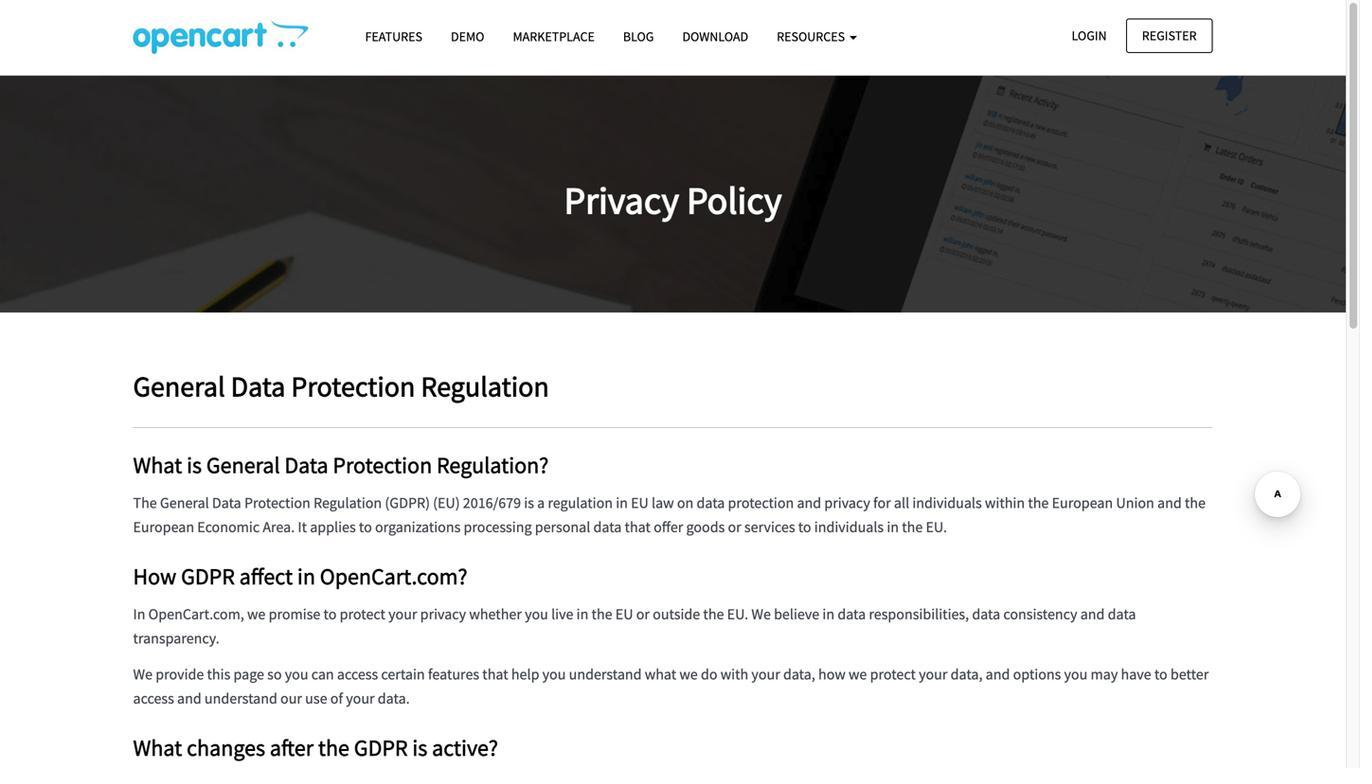 Task type: locate. For each thing, give the bounding box(es) containing it.
1 horizontal spatial access
[[337, 665, 378, 684]]

to right services
[[799, 518, 812, 537]]

data
[[231, 369, 286, 404], [285, 451, 328, 479], [212, 493, 241, 512]]

protection up (gdpr)
[[333, 451, 432, 479]]

to right applies
[[359, 518, 372, 537]]

do
[[701, 665, 718, 684]]

european
[[1052, 493, 1114, 512], [133, 518, 194, 537]]

1 horizontal spatial european
[[1052, 493, 1114, 512]]

privacy left for
[[825, 493, 871, 512]]

we left promise
[[247, 605, 266, 624]]

data, left options
[[951, 665, 983, 684]]

understand left what
[[569, 665, 642, 684]]

we left provide
[[133, 665, 153, 684]]

better
[[1171, 665, 1209, 684]]

1 vertical spatial regulation
[[314, 493, 382, 512]]

blog
[[623, 28, 654, 45]]

provide
[[156, 665, 204, 684]]

protect
[[340, 605, 386, 624], [870, 665, 916, 684]]

0 vertical spatial european
[[1052, 493, 1114, 512]]

0 horizontal spatial understand
[[205, 689, 277, 708]]

access down provide
[[133, 689, 174, 708]]

that inside we provide this page so you can access certain features that help you understand what we do with your data, how we protect your data, and options you may have to better access and understand our use of your data.
[[483, 665, 509, 684]]

the right union
[[1185, 493, 1206, 512]]

0 horizontal spatial is
[[187, 451, 202, 479]]

0 vertical spatial eu.
[[926, 518, 948, 537]]

resources
[[777, 28, 848, 45]]

or right goods
[[728, 518, 742, 537]]

regulation
[[421, 369, 549, 404], [314, 493, 382, 512]]

regulation up the regulation?
[[421, 369, 549, 404]]

1 vertical spatial eu.
[[727, 605, 749, 624]]

how
[[133, 562, 177, 591]]

1 horizontal spatial regulation
[[421, 369, 549, 404]]

1 horizontal spatial is
[[413, 734, 428, 762]]

0 horizontal spatial data,
[[784, 665, 816, 684]]

certain
[[381, 665, 425, 684]]

blog link
[[609, 20, 668, 53]]

understand down page
[[205, 689, 277, 708]]

individuals right all
[[913, 493, 982, 512]]

we
[[752, 605, 771, 624], [133, 665, 153, 684]]

2 vertical spatial protection
[[244, 493, 311, 512]]

what up the
[[133, 451, 182, 479]]

general
[[133, 369, 225, 404], [206, 451, 280, 479], [160, 493, 209, 512]]

and right consistency
[[1081, 605, 1105, 624]]

privacy
[[825, 493, 871, 512], [420, 605, 466, 624]]

0 horizontal spatial we
[[133, 665, 153, 684]]

0 vertical spatial general
[[133, 369, 225, 404]]

1 vertical spatial what
[[133, 734, 182, 762]]

0 horizontal spatial access
[[133, 689, 174, 708]]

features link
[[351, 20, 437, 53]]

regulation
[[548, 493, 613, 512]]

responsibilities,
[[869, 605, 969, 624]]

1 vertical spatial is
[[524, 493, 534, 512]]

0 vertical spatial we
[[752, 605, 771, 624]]

protection
[[291, 369, 415, 404], [333, 451, 432, 479], [244, 493, 311, 512]]

options
[[1013, 665, 1062, 684]]

1 vertical spatial eu
[[616, 605, 633, 624]]

of
[[330, 689, 343, 708]]

1 vertical spatial protect
[[870, 665, 916, 684]]

0 vertical spatial protect
[[340, 605, 386, 624]]

your down the opencart.com?
[[389, 605, 417, 624]]

1 horizontal spatial data,
[[951, 665, 983, 684]]

eu left law
[[631, 493, 649, 512]]

european down the
[[133, 518, 194, 537]]

data left consistency
[[973, 605, 1001, 624]]

privacy inside the general data protection regulation (gdpr) (eu) 2016/679 is a regulation in eu law on data protection and privacy for all individuals within the european union and the european economic area. it applies to organizations processing personal data that offer goods or services to individuals in the eu.
[[825, 493, 871, 512]]

1 vertical spatial that
[[483, 665, 509, 684]]

1 vertical spatial or
[[637, 605, 650, 624]]

0 horizontal spatial eu.
[[727, 605, 749, 624]]

2 what from the top
[[133, 734, 182, 762]]

protection inside the general data protection regulation (gdpr) (eu) 2016/679 is a regulation in eu law on data protection and privacy for all individuals within the european union and the european economic area. it applies to organizations processing personal data that offer goods or services to individuals in the eu.
[[244, 493, 311, 512]]

1 vertical spatial we
[[133, 665, 153, 684]]

all
[[894, 493, 910, 512]]

1 vertical spatial data
[[285, 451, 328, 479]]

1 what from the top
[[133, 451, 182, 479]]

to right promise
[[324, 605, 337, 624]]

0 horizontal spatial we
[[247, 605, 266, 624]]

live
[[552, 605, 574, 624]]

demo
[[451, 28, 485, 45]]

to right have
[[1155, 665, 1168, 684]]

is up economic
[[187, 451, 202, 479]]

in
[[616, 493, 628, 512], [887, 518, 899, 537], [297, 562, 316, 591], [577, 605, 589, 624], [823, 605, 835, 624]]

data inside the general data protection regulation (gdpr) (eu) 2016/679 is a regulation in eu law on data protection and privacy for all individuals within the european union and the european economic area. it applies to organizations processing personal data that offer goods or services to individuals in the eu.
[[212, 493, 241, 512]]

gdpr up opencart.com,
[[181, 562, 235, 591]]

1 vertical spatial general
[[206, 451, 280, 479]]

the
[[1028, 493, 1049, 512], [1185, 493, 1206, 512], [902, 518, 923, 537], [592, 605, 613, 624], [703, 605, 724, 624], [318, 734, 350, 762]]

that left offer
[[625, 518, 651, 537]]

0 vertical spatial privacy
[[825, 493, 871, 512]]

2 vertical spatial data
[[212, 493, 241, 512]]

protect right how
[[870, 665, 916, 684]]

economic
[[197, 518, 260, 537]]

1 horizontal spatial we
[[752, 605, 771, 624]]

1 vertical spatial protection
[[333, 451, 432, 479]]

you left live
[[525, 605, 549, 624]]

1 horizontal spatial or
[[728, 518, 742, 537]]

gdpr
[[181, 562, 235, 591], [354, 734, 408, 762]]

2 data, from the left
[[951, 665, 983, 684]]

gdpr down data.
[[354, 734, 408, 762]]

1 horizontal spatial understand
[[569, 665, 642, 684]]

to
[[359, 518, 372, 537], [799, 518, 812, 537], [324, 605, 337, 624], [1155, 665, 1168, 684]]

1 vertical spatial gdpr
[[354, 734, 408, 762]]

1 horizontal spatial privacy
[[825, 493, 871, 512]]

protection up 'area.'
[[244, 493, 311, 512]]

0 horizontal spatial that
[[483, 665, 509, 684]]

1 vertical spatial privacy
[[420, 605, 466, 624]]

you
[[525, 605, 549, 624], [285, 665, 308, 684], [543, 665, 566, 684], [1065, 665, 1088, 684]]

download link
[[668, 20, 763, 53]]

that left help
[[483, 665, 509, 684]]

0 horizontal spatial regulation
[[314, 493, 382, 512]]

0 horizontal spatial privacy
[[420, 605, 466, 624]]

0 vertical spatial individuals
[[913, 493, 982, 512]]

2 vertical spatial general
[[160, 493, 209, 512]]

is
[[187, 451, 202, 479], [524, 493, 534, 512], [413, 734, 428, 762]]

european left union
[[1052, 493, 1114, 512]]

access up of
[[337, 665, 378, 684]]

0 horizontal spatial protect
[[340, 605, 386, 624]]

0 vertical spatial or
[[728, 518, 742, 537]]

0 horizontal spatial or
[[637, 605, 650, 624]]

data right believe
[[838, 605, 866, 624]]

opencart.com,
[[148, 605, 244, 624]]

is left active?
[[413, 734, 428, 762]]

applies
[[310, 518, 356, 537]]

2016/679
[[463, 493, 521, 512]]

0 vertical spatial that
[[625, 518, 651, 537]]

the right after
[[318, 734, 350, 762]]

privacy inside in opencart.com, we promise to protect your privacy whether you live in the eu or outside the eu. we believe in data responsibilities, data consistency and data transparency.
[[420, 605, 466, 624]]

in right believe
[[823, 605, 835, 624]]

or
[[728, 518, 742, 537], [637, 605, 650, 624]]

we left 'do'
[[680, 665, 698, 684]]

have
[[1121, 665, 1152, 684]]

0 vertical spatial eu
[[631, 493, 649, 512]]

that
[[625, 518, 651, 537], [483, 665, 509, 684]]

is left a
[[524, 493, 534, 512]]

regulation up applies
[[314, 493, 382, 512]]

what left changes
[[133, 734, 182, 762]]

and
[[797, 493, 822, 512], [1158, 493, 1182, 512], [1081, 605, 1105, 624], [986, 665, 1010, 684], [177, 689, 202, 708]]

is inside the general data protection regulation (gdpr) (eu) 2016/679 is a regulation in eu law on data protection and privacy for all individuals within the european union and the european economic area. it applies to organizations processing personal data that offer goods or services to individuals in the eu.
[[524, 493, 534, 512]]

1 vertical spatial understand
[[205, 689, 277, 708]]

access
[[337, 665, 378, 684], [133, 689, 174, 708]]

0 horizontal spatial individuals
[[815, 518, 884, 537]]

data, left how
[[784, 665, 816, 684]]

privacy
[[564, 176, 679, 224]]

0 horizontal spatial gdpr
[[181, 562, 235, 591]]

whether
[[469, 605, 522, 624]]

1 horizontal spatial that
[[625, 518, 651, 537]]

data,
[[784, 665, 816, 684], [951, 665, 983, 684]]

eu left outside
[[616, 605, 633, 624]]

and inside in opencart.com, we promise to protect your privacy whether you live in the eu or outside the eu. we believe in data responsibilities, data consistency and data transparency.
[[1081, 605, 1105, 624]]

1 horizontal spatial gdpr
[[354, 734, 408, 762]]

or left outside
[[637, 605, 650, 624]]

your
[[389, 605, 417, 624], [752, 665, 781, 684], [919, 665, 948, 684], [346, 689, 375, 708]]

individuals
[[913, 493, 982, 512], [815, 518, 884, 537]]

processing
[[464, 518, 532, 537]]

individuals down for
[[815, 518, 884, 537]]

you right so
[[285, 665, 308, 684]]

protection up what is general data protection regulation?
[[291, 369, 415, 404]]

the
[[133, 493, 157, 512]]

understand
[[569, 665, 642, 684], [205, 689, 277, 708]]

0 vertical spatial is
[[187, 451, 202, 479]]

eu. up responsibilities,
[[926, 518, 948, 537]]

eu
[[631, 493, 649, 512], [616, 605, 633, 624]]

regulation?
[[437, 451, 549, 479]]

0 vertical spatial what
[[133, 451, 182, 479]]

we
[[247, 605, 266, 624], [680, 665, 698, 684], [849, 665, 867, 684]]

login
[[1072, 27, 1107, 44]]

eu. left believe
[[727, 605, 749, 624]]

1 vertical spatial european
[[133, 518, 194, 537]]

we right how
[[849, 665, 867, 684]]

1 vertical spatial individuals
[[815, 518, 884, 537]]

your down responsibilities,
[[919, 665, 948, 684]]

use
[[305, 689, 327, 708]]

0 vertical spatial understand
[[569, 665, 642, 684]]

eu.
[[926, 518, 948, 537], [727, 605, 749, 624]]

and down provide
[[177, 689, 202, 708]]

we left believe
[[752, 605, 771, 624]]

in down all
[[887, 518, 899, 537]]

our
[[281, 689, 302, 708]]

2 horizontal spatial is
[[524, 493, 534, 512]]

privacy left whether at bottom
[[420, 605, 466, 624]]

2 vertical spatial is
[[413, 734, 428, 762]]

marketplace link
[[499, 20, 609, 53]]

1 horizontal spatial eu.
[[926, 518, 948, 537]]

1 horizontal spatial protect
[[870, 665, 916, 684]]

outside
[[653, 605, 700, 624]]

protect down the opencart.com?
[[340, 605, 386, 624]]



Task type: describe. For each thing, give the bounding box(es) containing it.
transparency.
[[133, 629, 220, 648]]

we provide this page so you can access certain features that help you understand what we do with your data, how we protect your data, and options you may have to better access and understand our use of your data.
[[133, 665, 1209, 708]]

offer
[[654, 518, 684, 537]]

with
[[721, 665, 749, 684]]

resources link
[[763, 20, 872, 53]]

demo link
[[437, 20, 499, 53]]

changes
[[187, 734, 265, 762]]

the right within
[[1028, 493, 1049, 512]]

within
[[985, 493, 1025, 512]]

eu. inside in opencart.com, we promise to protect your privacy whether you live in the eu or outside the eu. we believe in data responsibilities, data consistency and data transparency.
[[727, 605, 749, 624]]

a
[[537, 493, 545, 512]]

and right protection
[[797, 493, 822, 512]]

union
[[1117, 493, 1155, 512]]

in up promise
[[297, 562, 316, 591]]

you left may at the right
[[1065, 665, 1088, 684]]

or inside the general data protection regulation (gdpr) (eu) 2016/679 is a regulation in eu law on data protection and privacy for all individuals within the european union and the european economic area. it applies to organizations processing personal data that offer goods or services to individuals in the eu.
[[728, 518, 742, 537]]

you inside in opencart.com, we promise to protect your privacy whether you live in the eu or outside the eu. we believe in data responsibilities, data consistency and data transparency.
[[525, 605, 549, 624]]

eu. inside the general data protection regulation (gdpr) (eu) 2016/679 is a regulation in eu law on data protection and privacy for all individuals within the european union and the european economic area. it applies to organizations processing personal data that offer goods or services to individuals in the eu.
[[926, 518, 948, 537]]

eu inside the general data protection regulation (gdpr) (eu) 2016/679 is a regulation in eu law on data protection and privacy for all individuals within the european union and the european economic area. it applies to organizations processing personal data that offer goods or services to individuals in the eu.
[[631, 493, 649, 512]]

to inside we provide this page so you can access certain features that help you understand what we do with your data, how we protect your data, and options you may have to better access and understand our use of your data.
[[1155, 665, 1168, 684]]

opencart.com?
[[320, 562, 468, 591]]

register link
[[1126, 18, 1213, 53]]

and left options
[[986, 665, 1010, 684]]

0 vertical spatial regulation
[[421, 369, 549, 404]]

features
[[428, 665, 480, 684]]

affect
[[239, 562, 293, 591]]

0 vertical spatial protection
[[291, 369, 415, 404]]

eu inside in opencart.com, we promise to protect your privacy whether you live in the eu or outside the eu. we believe in data responsibilities, data consistency and data transparency.
[[616, 605, 633, 624]]

what changes after the gdpr is active?
[[133, 734, 498, 762]]

in
[[133, 605, 145, 624]]

(eu)
[[433, 493, 460, 512]]

what is general data protection regulation?
[[133, 451, 549, 479]]

can
[[311, 665, 334, 684]]

the down all
[[902, 518, 923, 537]]

to inside in opencart.com, we promise to protect your privacy whether you live in the eu or outside the eu. we believe in data responsibilities, data consistency and data transparency.
[[324, 605, 337, 624]]

in left law
[[616, 493, 628, 512]]

personal
[[535, 518, 591, 537]]

protect inside we provide this page so you can access certain features that help you understand what we do with your data, how we protect your data, and options you may have to better access and understand our use of your data.
[[870, 665, 916, 684]]

in right live
[[577, 605, 589, 624]]

may
[[1091, 665, 1118, 684]]

services
[[745, 518, 796, 537]]

that inside the general data protection regulation (gdpr) (eu) 2016/679 is a regulation in eu law on data protection and privacy for all individuals within the european union and the european economic area. it applies to organizations processing personal data that offer goods or services to individuals in the eu.
[[625, 518, 651, 537]]

general data protection regulation
[[133, 369, 549, 404]]

the right outside
[[703, 605, 724, 624]]

0 vertical spatial data
[[231, 369, 286, 404]]

it
[[298, 518, 307, 537]]

what
[[645, 665, 677, 684]]

data up goods
[[697, 493, 725, 512]]

2 horizontal spatial we
[[849, 665, 867, 684]]

how gdpr affect in opencart.com?
[[133, 562, 468, 591]]

you right help
[[543, 665, 566, 684]]

1 vertical spatial access
[[133, 689, 174, 708]]

1 data, from the left
[[784, 665, 816, 684]]

your inside in opencart.com, we promise to protect your privacy whether you live in the eu or outside the eu. we believe in data responsibilities, data consistency and data transparency.
[[389, 605, 417, 624]]

register
[[1143, 27, 1197, 44]]

help
[[512, 665, 540, 684]]

the right live
[[592, 605, 613, 624]]

your right of
[[346, 689, 375, 708]]

what for what changes after the gdpr is active?
[[133, 734, 182, 762]]

opencart - gdpr image
[[133, 20, 308, 54]]

law
[[652, 493, 674, 512]]

and right union
[[1158, 493, 1182, 512]]

protection
[[728, 493, 794, 512]]

consistency
[[1004, 605, 1078, 624]]

we inside we provide this page so you can access certain features that help you understand what we do with your data, how we protect your data, and options you may have to better access and understand our use of your data.
[[133, 665, 153, 684]]

this
[[207, 665, 231, 684]]

we inside in opencart.com, we promise to protect your privacy whether you live in the eu or outside the eu. we believe in data responsibilities, data consistency and data transparency.
[[752, 605, 771, 624]]

login link
[[1056, 18, 1123, 53]]

protect inside in opencart.com, we promise to protect your privacy whether you live in the eu or outside the eu. we believe in data responsibilities, data consistency and data transparency.
[[340, 605, 386, 624]]

marketplace
[[513, 28, 595, 45]]

active?
[[432, 734, 498, 762]]

0 vertical spatial access
[[337, 665, 378, 684]]

how
[[819, 665, 846, 684]]

privacy policy
[[564, 176, 782, 224]]

we inside in opencart.com, we promise to protect your privacy whether you live in the eu or outside the eu. we believe in data responsibilities, data consistency and data transparency.
[[247, 605, 266, 624]]

download
[[683, 28, 749, 45]]

policy
[[687, 176, 782, 224]]

data up have
[[1108, 605, 1137, 624]]

promise
[[269, 605, 321, 624]]

on
[[677, 493, 694, 512]]

(gdpr)
[[385, 493, 430, 512]]

area.
[[263, 518, 295, 537]]

page
[[234, 665, 264, 684]]

regulation inside the general data protection regulation (gdpr) (eu) 2016/679 is a regulation in eu law on data protection and privacy for all individuals within the european union and the european economic area. it applies to organizations processing personal data that offer goods or services to individuals in the eu.
[[314, 493, 382, 512]]

the general data protection regulation (gdpr) (eu) 2016/679 is a regulation in eu law on data protection and privacy for all individuals within the european union and the european economic area. it applies to organizations processing personal data that offer goods or services to individuals in the eu.
[[133, 493, 1206, 537]]

1 horizontal spatial we
[[680, 665, 698, 684]]

for
[[874, 493, 891, 512]]

1 horizontal spatial individuals
[[913, 493, 982, 512]]

organizations
[[375, 518, 461, 537]]

0 vertical spatial gdpr
[[181, 562, 235, 591]]

data.
[[378, 689, 410, 708]]

or inside in opencart.com, we promise to protect your privacy whether you live in the eu or outside the eu. we believe in data responsibilities, data consistency and data transparency.
[[637, 605, 650, 624]]

general inside the general data protection regulation (gdpr) (eu) 2016/679 is a regulation in eu law on data protection and privacy for all individuals within the european union and the european economic area. it applies to organizations processing personal data that offer goods or services to individuals in the eu.
[[160, 493, 209, 512]]

believe
[[774, 605, 820, 624]]

goods
[[687, 518, 725, 537]]

data down the regulation in the bottom of the page
[[594, 518, 622, 537]]

0 horizontal spatial european
[[133, 518, 194, 537]]

what for what is general data protection regulation?
[[133, 451, 182, 479]]

so
[[267, 665, 282, 684]]

after
[[270, 734, 314, 762]]

features
[[365, 28, 423, 45]]

your right "with"
[[752, 665, 781, 684]]

in opencart.com, we promise to protect your privacy whether you live in the eu or outside the eu. we believe in data responsibilities, data consistency and data transparency.
[[133, 605, 1137, 648]]



Task type: vqa. For each thing, say whether or not it's contained in the screenshot.
the comment image
no



